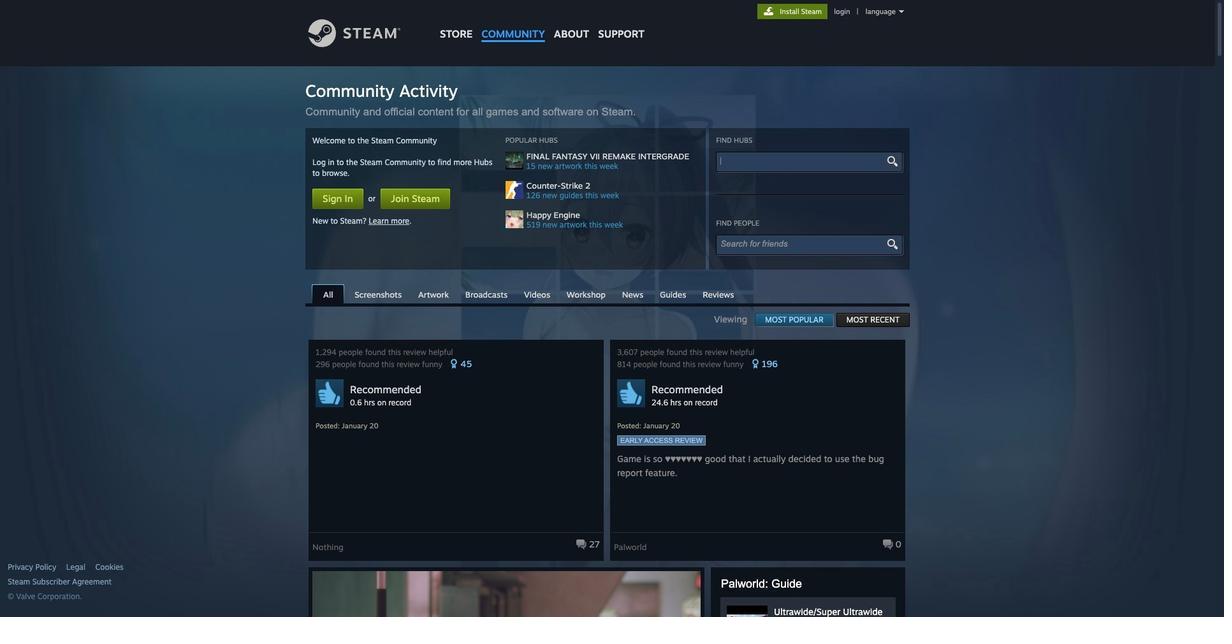 Task type: locate. For each thing, give the bounding box(es) containing it.
account menu navigation
[[758, 4, 907, 19]]

global menu navigation
[[435, 0, 649, 46]]

None image field
[[885, 156, 900, 167], [885, 238, 900, 250], [885, 156, 900, 167], [885, 238, 900, 250]]

None text field
[[721, 156, 887, 166], [721, 239, 887, 249], [721, 156, 887, 166], [721, 239, 887, 249]]

link to the steam homepage image
[[308, 19, 420, 47]]



Task type: vqa. For each thing, say whether or not it's contained in the screenshot.
Videos
no



